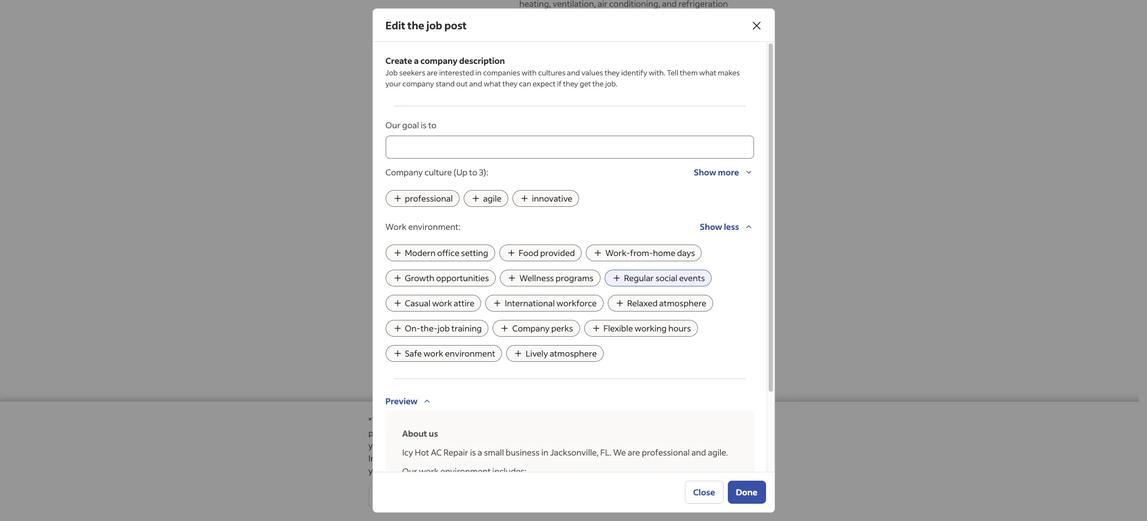 Task type: vqa. For each thing, say whether or not it's contained in the screenshot.
FL.
yes



Task type: locate. For each thing, give the bounding box(es) containing it.
get
[[580, 79, 591, 89]]

1 horizontal spatial as
[[630, 175, 636, 183]]

with inside no, people with a criminal record are not encouraged to apply
[[563, 500, 580, 511]]

resume
[[418, 353, 448, 364], [612, 354, 641, 365]]

not left encouraged
[[662, 500, 675, 511]]

you inside candidates contact you (phone)
[[465, 466, 480, 477]]

- left diagnose
[[520, 23, 523, 34]]

this down guarantee
[[680, 428, 694, 439]]

0 vertical spatial systems
[[616, 61, 648, 72]]

we right the fl.
[[613, 447, 626, 458]]

a inside create a company description job seekers are interested in companies with cultures and values they identify with. tell them what makes your company stand out and what they can expect if they get the job.
[[414, 55, 419, 66]]

work for our work environment includes:
[[419, 466, 439, 477]]

resume down receive applications by
[[418, 353, 448, 364]]

(email)
[[385, 445, 413, 456]]

not inside no, people with a criminal record are not encouraged to apply
[[662, 500, 675, 511]]

candidates
[[385, 433, 431, 444], [385, 466, 431, 477]]

2 horizontal spatial in
[[696, 440, 703, 451]]

agile
[[483, 193, 502, 204]]

professional
[[405, 193, 453, 204], [642, 447, 690, 458]]

2 vertical spatial on
[[540, 415, 550, 426]]

2 horizontal spatial that
[[749, 453, 765, 464]]

to inside no, people with a criminal record are not encouraged to apply
[[520, 513, 528, 522]]

1 horizontal spatial be
[[643, 440, 653, 451]]

policy up made
[[487, 453, 510, 464]]

0 vertical spatial information
[[665, 156, 700, 164]]

1 vertical spatial candidates
[[385, 466, 431, 477]]

1 vertical spatial is
[[533, 156, 537, 164]]

this inside this is an openai-powered job description. it uses information from your job, including job title, (hvac service technician) and your location, (jacksonville, fl). by using the content, you adopt it as your own and are responsible for making it true, appropriate and compliant with applicable laws.
[[520, 156, 532, 164]]

and down schematics,
[[612, 161, 627, 172]]

description inside create a company description job seekers are interested in companies with cultures and values they identify with. tell them what makes your company stand out and what they can expect if they get the job.
[[459, 55, 505, 66]]

of down technician)
[[627, 174, 636, 185]]

1 horizontal spatial will
[[628, 440, 641, 451]]

with down applications*
[[594, 124, 612, 135]]

0 vertical spatial of
[[627, 174, 636, 185]]

of up regarding
[[554, 453, 562, 464]]

is right repair
[[470, 447, 476, 458]]

0 vertical spatial have
[[579, 428, 598, 439]]

are inside create a company description job seekers are interested in companies with cultures and values they identify with. tell them what makes your company stand out and what they can expect if they get the job.
[[427, 68, 438, 78]]

our for our goal is to
[[386, 120, 401, 131]]

that
[[545, 428, 561, 439], [461, 440, 477, 451], [749, 453, 765, 464]]

2 vertical spatial company
[[512, 323, 550, 334]]

for inside - diagnose and troubleshoot equipment malfunctions and make necessary repairs - conduct routine inspections and preventive maintenance on hvac/r systems - install, repair, and maintain hvac/r equipment such as furnaces, air conditioners, heat pumps, boilers, and refrigeration units - test hvac/r systems for proper functioning and ensure compliance with safety and environmental regulations - follow blueprints, schematics, and technical manuals to perform installations and repairs - maintain accurate records of work performed and materials used
[[608, 111, 620, 122]]

cookie
[[403, 453, 430, 464]]

with inside this is an openai-powered job description. it uses information from your job, including job title, (hvac service technician) and your location, (jacksonville, fl). by using the content, you adopt it as your own and are responsible for making it true, appropriate and compliant with applicable laws.
[[641, 185, 654, 192]]

the up the create
[[408, 18, 425, 32]]

application.
[[621, 466, 666, 477]]

1 will from the left
[[508, 440, 521, 451]]

company for company perks
[[512, 323, 550, 334]]

the inside . you consent to indeed informing a user that you have opened, viewed or made a decision regarding the user's application.
[[582, 466, 595, 477]]

are inside no, people with a criminal record are not encouraged to apply
[[648, 500, 660, 511]]

an inside also send an individual email update each time someone applies.
[[559, 394, 568, 405]]

icy hot ac repair is a small business in jacksonville, fl. we are professional and agile.
[[402, 447, 728, 458]]

2 candidates from the top
[[385, 466, 431, 477]]

performance.
[[369, 428, 421, 439]]

chevron up image
[[744, 222, 754, 232], [422, 396, 433, 407]]

to inside this feature helps you easily and quickly create a company description to attract quality candidates.
[[565, 242, 573, 253]]

1 vertical spatial post
[[710, 428, 727, 439]]

0 vertical spatial .
[[625, 105, 627, 115]]

by down including
[[531, 175, 539, 183]]

in inside *the numbers provided are estimates based on past performance and do not guarantee future performance. by selecting confirm, you agree that you have reviewed and edited this job post to reflect your requirements, and that this job will be posted and applications will be processed in accordance with indeed's
[[696, 440, 703, 451]]

edit
[[386, 18, 406, 32], [537, 127, 553, 138]]

an up including
[[539, 156, 546, 164]]

chevron down image
[[744, 167, 754, 178]]

company down international
[[512, 323, 550, 334]]

this down "confirm,"
[[478, 440, 493, 451]]

location,
[[676, 166, 701, 174]]

what down companies
[[484, 79, 501, 89]]

chevron up image inside preview button
[[422, 396, 433, 407]]

1 vertical spatial on
[[668, 83, 677, 93]]

2 vertical spatial company
[[708, 230, 744, 241]]

contact inside candidates contact you (email)
[[432, 433, 463, 444]]

contact inside candidates contact you (phone)
[[432, 466, 463, 477]]

this up including
[[520, 156, 532, 164]]

0 vertical spatial applications
[[418, 326, 467, 337]]

about us
[[402, 428, 438, 439]]

1 vertical spatial atmosphere
[[550, 348, 597, 359]]

contact up repair
[[432, 433, 463, 444]]

0 vertical spatial post
[[445, 18, 467, 32]]

hot
[[415, 447, 429, 458]]

edit for edit the job post
[[386, 18, 406, 32]]

and up 'terms of service' link
[[563, 440, 578, 451]]

flexible
[[604, 323, 633, 334]]

in for we
[[541, 447, 549, 458]]

*the
[[369, 415, 387, 426]]

done
[[736, 487, 758, 498]]

candidates up icy
[[385, 433, 431, 444]]

0 horizontal spatial by
[[423, 428, 433, 439]]

create a company description job seekers are interested in companies with cultures and values they identify with. tell them what makes your company stand out and what they can expect if they get the job.
[[386, 55, 740, 89]]

4 - from the top
[[520, 111, 523, 122]]

this inside this feature helps you easily and quickly create a company description to attract quality candidates.
[[520, 230, 536, 241]]

out
[[456, 79, 468, 89]]

units
[[571, 99, 590, 110]]

time
[[681, 394, 699, 405]]

and down uses
[[649, 166, 660, 174]]

contact for candidates contact you (phone)
[[432, 466, 463, 477]]

0 vertical spatial show
[[520, 39, 542, 50]]

1 vertical spatial have
[[385, 466, 403, 477]]

1 vertical spatial it
[[542, 185, 546, 192]]

1 vertical spatial company
[[385, 207, 424, 218]]

and up from-
[[630, 230, 645, 241]]

1 vertical spatial not
[[662, 500, 675, 511]]

0 vertical spatial is
[[421, 120, 427, 131]]

materials
[[520, 187, 555, 198]]

job,
[[731, 156, 742, 164]]

performance
[[570, 415, 621, 426]]

1 horizontal spatial this
[[680, 428, 694, 439]]

contact
[[432, 433, 463, 444], [432, 466, 463, 477]]

1 vertical spatial that
[[461, 440, 477, 451]]

are right record
[[648, 500, 660, 511]]

1 be from the left
[[523, 440, 533, 451]]

and left do
[[623, 415, 638, 426]]

on inside *the numbers provided are estimates based on past performance and do not guarantee future performance. by selecting confirm, you agree that you have reviewed and edited this job post to reflect your requirements, and that this job will be posted and applications will be processed in accordance with indeed's
[[540, 415, 550, 426]]

1 vertical spatial our
[[402, 466, 417, 477]]

0 horizontal spatial have
[[385, 466, 403, 477]]

2 this from the top
[[520, 230, 536, 241]]

applications up safe work environment
[[418, 326, 467, 337]]

0 horizontal spatial resume
[[418, 353, 448, 364]]

1 vertical spatial an
[[559, 394, 568, 405]]

our down cookie at bottom
[[402, 466, 417, 477]]

edit up the create
[[386, 18, 406, 32]]

are inside this is an openai-powered job description. it uses information from your job, including job title, (hvac service technician) and your location, (jacksonville, fl). by using the content, you adopt it as your own and are responsible for making it true, appropriate and compliant with applicable laws.
[[678, 175, 688, 183]]

0 vertical spatial atmosphere
[[660, 298, 707, 309]]

atmosphere for relaxed atmosphere
[[660, 298, 707, 309]]

0 horizontal spatial as
[[520, 86, 528, 97]]

create
[[386, 55, 412, 66]]

company down the seekers
[[403, 79, 434, 89]]

for up safety
[[608, 111, 620, 122]]

it
[[625, 175, 628, 183], [542, 185, 546, 192]]

company right create
[[708, 230, 744, 241]]

company culture (up to 3):
[[386, 167, 488, 178]]

show inside button
[[694, 167, 717, 178]]

1 contact from the top
[[432, 433, 463, 444]]

your up 'indeed's'
[[369, 440, 386, 451]]

modern
[[405, 247, 436, 258]]

own
[[652, 175, 665, 183]]

1 vertical spatial of
[[554, 453, 562, 464]]

1 horizontal spatial on
[[572, 61, 582, 72]]

company up interested
[[421, 55, 458, 66]]

the down title,
[[557, 175, 567, 183]]

you up privacy
[[465, 433, 480, 444]]

0 horizontal spatial post
[[445, 18, 467, 32]]

and up conduct
[[520, 36, 534, 47]]

selecting
[[435, 428, 470, 439]]

edit phone number image
[[733, 466, 746, 479]]

to inside - diagnose and troubleshoot equipment malfunctions and make necessary repairs - conduct routine inspections and preventive maintenance on hvac/r systems - install, repair, and maintain hvac/r equipment such as furnaces, air conditioners, heat pumps, boilers, and refrigeration units - test hvac/r systems for proper functioning and ensure compliance with safety and environmental regulations - follow blueprints, schematics, and technical manuals to perform installations and repairs - maintain accurate records of work performed and materials used
[[520, 161, 528, 172]]

on-the-job training
[[405, 323, 482, 334]]

have down performance
[[579, 428, 598, 439]]

give option to include a resume
[[520, 354, 641, 365]]

have inside . you consent to indeed informing a user that you have opened, viewed or made a decision regarding the user's application.
[[385, 466, 403, 477]]

1 vertical spatial we
[[613, 447, 626, 458]]

and down selecting
[[444, 440, 459, 451]]

the left user's
[[582, 466, 595, 477]]

the down values
[[593, 79, 604, 89]]

1 horizontal spatial post
[[710, 428, 727, 439]]

will up 'cookie policy , privacy policy and terms of service'
[[508, 440, 521, 451]]

that up privacy
[[461, 440, 477, 451]]

as
[[520, 86, 528, 97], [630, 175, 636, 183]]

atmosphere for lively atmosphere
[[550, 348, 597, 359]]

email
[[520, 326, 541, 337]]

provided inside edit the job post dialog
[[540, 247, 575, 258]]

company
[[421, 55, 458, 66], [403, 79, 434, 89], [708, 230, 744, 241]]

0 vertical spatial an
[[539, 156, 546, 164]]

flexible working hours
[[604, 323, 691, 334]]

0 horizontal spatial edit
[[386, 18, 406, 32]]

candidates inside candidates contact you (phone)
[[385, 466, 431, 477]]

candidates contact you (email)
[[385, 433, 480, 456]]

is right 'goal'
[[421, 120, 427, 131]]

with inside *the numbers provided are estimates based on past performance and do not guarantee future performance. by selecting confirm, you agree that you have reviewed and edited this job post to reflect your requirements, and that this job will be posted and applications will be processed in accordance with indeed's
[[752, 440, 769, 451]]

1 horizontal spatial an
[[559, 394, 568, 405]]

1 horizontal spatial policy
[[487, 453, 510, 464]]

numbers
[[388, 415, 423, 426]]

this for this is an openai-powered job description. it uses information from your job, including job title, (hvac service technician) and your location, (jacksonville, fl). by using the content, you adopt it as your own and are responsible for making it true, appropriate and compliant with applicable laws.
[[520, 156, 532, 164]]

have up (phone) in the bottom of the page
[[385, 466, 403, 477]]

with up can
[[522, 68, 537, 78]]

1 horizontal spatial edit
[[537, 127, 553, 138]]

1 vertical spatial show
[[694, 167, 717, 178]]

0 vertical spatial that
[[545, 428, 561, 439]]

work inside - diagnose and troubleshoot equipment malfunctions and make necessary repairs - conduct routine inspections and preventive maintenance on hvac/r systems - install, repair, and maintain hvac/r equipment such as furnaces, air conditioners, heat pumps, boilers, and refrigeration units - test hvac/r systems for proper functioning and ensure compliance with safety and environmental regulations - follow blueprints, schematics, and technical manuals to perform installations and repairs - maintain accurate records of work performed and materials used
[[637, 174, 657, 185]]

1 horizontal spatial provided
[[540, 247, 575, 258]]

based inside *the numbers provided are estimates based on past performance and do not guarantee future performance. by selecting confirm, you agree that you have reviewed and edited this job post to reflect your requirements, and that this job will be posted and applications will be processed in accordance with indeed's
[[515, 415, 538, 426]]

this is an openai-powered job description. it uses information from your job, including job title, (hvac service technician) and your location, (jacksonville, fl). by using the content, you adopt it as your own and are responsible for making it true, appropriate and compliant with applicable laws.
[[520, 156, 742, 192]]

0 horizontal spatial applications
[[418, 326, 467, 337]]

1 vertical spatial provided
[[425, 415, 460, 426]]

1 horizontal spatial systems
[[616, 61, 648, 72]]

(jacksonville,
[[702, 166, 741, 174]]

lively
[[526, 348, 548, 359]]

0 vertical spatial company
[[386, 167, 423, 178]]

accurate
[[560, 174, 594, 185]]

job.
[[606, 79, 618, 89]]

description up environment:
[[425, 207, 471, 218]]

a inside no, people with a criminal record are not encouraged to apply
[[582, 500, 586, 511]]

1 vertical spatial as
[[630, 175, 636, 183]]

with down own
[[641, 185, 654, 192]]

food
[[519, 247, 539, 258]]

repairs
[[600, 36, 627, 47], [628, 161, 655, 172]]

show down from
[[694, 167, 717, 178]]

provided inside *the numbers provided are estimates based on past performance and do not guarantee future performance. by selecting confirm, you agree that you have reviewed and edited this job post to reflect your requirements, and that this job will be posted and applications will be processed in accordance with indeed's
[[425, 415, 460, 426]]

description inside this feature helps you easily and quickly create a company description to attract quality candidates.
[[520, 242, 563, 253]]

cultures
[[538, 68, 566, 78]]

0 vertical spatial what
[[700, 68, 717, 78]]

to left "3):"
[[469, 167, 478, 178]]

0 vertical spatial candidates
[[385, 433, 431, 444]]

0 horizontal spatial policy
[[432, 453, 454, 464]]

work down technician)
[[637, 174, 657, 185]]

relaxed
[[627, 298, 658, 309]]

with right people
[[563, 500, 580, 511]]

you inside this feature helps you easily and quickly create a company description to attract quality candidates.
[[590, 230, 605, 241]]

a inside this feature helps you easily and quickly create a company description to attract quality candidates.
[[702, 230, 706, 241]]

resume down flexible
[[612, 354, 641, 365]]

- left conduct
[[520, 48, 523, 59]]

they up job.
[[605, 68, 620, 78]]

privacy policy link
[[457, 453, 510, 464]]

in right business
[[541, 447, 549, 458]]

the-
[[421, 323, 438, 334]]

job up 'cookie policy , privacy policy and terms of service'
[[494, 440, 506, 451]]

our goal is to
[[386, 120, 437, 131]]

1 vertical spatial systems
[[575, 111, 607, 122]]

adopt
[[606, 175, 623, 183]]

and up technician)
[[643, 149, 657, 160]]

Company Goal field
[[386, 136, 754, 159]]

1 horizontal spatial in
[[541, 447, 549, 458]]

done button
[[728, 481, 766, 504]]

edit fair chance hiring element
[[511, 495, 754, 522]]

on down tell
[[668, 83, 677, 93]]

that up posted
[[545, 428, 561, 439]]

setting
[[461, 247, 488, 258]]

0 vertical spatial service
[[592, 166, 613, 174]]

to up accordance
[[729, 428, 737, 439]]

candidates for (email)
[[385, 433, 431, 444]]

to inside *the numbers provided are estimates based on past performance and do not guarantee future performance. by selecting confirm, you agree that you have reviewed and edited this job post to reflect your requirements, and that this job will be posted and applications will be processed in accordance with indeed's
[[729, 428, 737, 439]]

to right option
[[566, 354, 574, 365]]

and up environmental
[[697, 111, 711, 122]]

1 vertical spatial company
[[403, 79, 434, 89]]

company
[[386, 167, 423, 178], [385, 207, 424, 218], [512, 323, 550, 334]]

manuals
[[696, 149, 729, 160]]

option
[[539, 354, 564, 365]]

based for estimates
[[515, 415, 538, 426]]

2 horizontal spatial is
[[533, 156, 537, 164]]

show for show less
[[700, 221, 723, 232]]

as inside - diagnose and troubleshoot equipment malfunctions and make necessary repairs - conduct routine inspections and preventive maintenance on hvac/r systems - install, repair, and maintain hvac/r equipment such as furnaces, air conditioners, heat pumps, boilers, and refrigeration units - test hvac/r systems for proper functioning and ensure compliance with safety and environmental regulations - follow blueprints, schematics, and technical manuals to perform installations and repairs - maintain accurate records of work performed and materials used
[[520, 86, 528, 97]]

0 horizontal spatial on
[[540, 415, 550, 426]]

0 vertical spatial repairs
[[600, 36, 627, 47]]

add
[[534, 208, 550, 219]]

2 - from the top
[[520, 48, 523, 59]]

chevron up image inside show less button
[[744, 222, 754, 232]]

1 vertical spatial chevron up image
[[422, 396, 433, 407]]

0 vertical spatial provided
[[540, 247, 575, 258]]

be down the agree
[[523, 440, 533, 451]]

0 horizontal spatial professional
[[405, 193, 453, 204]]

you down the past
[[563, 428, 578, 439]]

a up the seekers
[[414, 55, 419, 66]]

1 horizontal spatial our
[[402, 466, 417, 477]]

full
[[544, 39, 557, 50]]

1 this from the top
[[520, 156, 532, 164]]

will up consent
[[628, 440, 641, 451]]

information up location,
[[665, 156, 700, 164]]

agree
[[522, 428, 544, 439]]

future
[[708, 415, 733, 426]]

edit inside dialog
[[386, 18, 406, 32]]

information inside button
[[585, 208, 632, 219]]

you down privacy
[[465, 466, 480, 477]]

candidates up (phone) in the bottom of the page
[[385, 466, 431, 477]]

0 vertical spatial company
[[421, 55, 458, 66]]

you
[[594, 175, 605, 183], [590, 230, 605, 241], [505, 428, 520, 439], [563, 428, 578, 439], [465, 433, 480, 444], [369, 466, 383, 477], [465, 466, 480, 477]]

0 vertical spatial contact
[[432, 433, 463, 444]]

values
[[582, 68, 603, 78]]

we inside edit the job post dialog
[[613, 447, 626, 458]]

1 vertical spatial this
[[520, 230, 536, 241]]

innovative
[[532, 193, 573, 204]]

you inside . you consent to indeed informing a user that you have opened, viewed or made a decision regarding the user's application.
[[369, 466, 383, 477]]

this up food
[[520, 230, 536, 241]]

what
[[700, 68, 717, 78], [484, 79, 501, 89]]

1 - from the top
[[520, 23, 523, 34]]

events
[[679, 273, 705, 284]]

opportunities
[[436, 273, 489, 284]]

company inside this feature helps you easily and quickly create a company description to attract quality candidates.
[[708, 230, 744, 241]]

candidates inside candidates contact you (email)
[[385, 433, 431, 444]]

1 horizontal spatial repairs
[[628, 161, 655, 172]]

1 policy from the left
[[432, 453, 454, 464]]

records
[[596, 174, 626, 185]]

in for cultures
[[476, 68, 482, 78]]

by inside this is an openai-powered job description. it uses information from your job, including job title, (hvac service technician) and your location, (jacksonville, fl). by using the content, you adopt it as your own and are responsible for making it true, appropriate and compliant with applicable laws.
[[531, 175, 539, 183]]

1 horizontal spatial .
[[625, 105, 627, 115]]

applications inside *the numbers provided are estimates based on past performance and do not guarantee future performance. by selecting confirm, you agree that you have reviewed and edited this job post to reflect your requirements, and that this job will be posted and applications will be processed in accordance with indeed's
[[580, 440, 626, 451]]

company description
[[385, 207, 471, 218]]

0 vertical spatial based
[[646, 83, 667, 93]]

0 horizontal spatial of
[[554, 453, 562, 464]]

0 horizontal spatial our
[[386, 120, 401, 131]]

a left "user"
[[724, 453, 728, 464]]

in inside create a company description job seekers are interested in companies with cultures and values they identify with. tell them what makes your company stand out and what they can expect if they get the job.
[[476, 68, 482, 78]]

3):
[[479, 167, 488, 178]]

to down no,
[[520, 513, 528, 522]]

3 - from the top
[[520, 73, 523, 84]]

0 horizontal spatial in
[[476, 68, 482, 78]]

2 be from the left
[[643, 440, 653, 451]]

2 horizontal spatial they
[[605, 68, 620, 78]]

work-from-home days
[[606, 247, 695, 258]]

we up refrigeration
[[537, 83, 548, 93]]

edit the job post dialog
[[372, 8, 775, 522]]

your up own
[[661, 166, 675, 174]]

install,
[[525, 73, 550, 84]]

description down "troubleshoot"
[[559, 39, 604, 50]]

1 vertical spatial what
[[484, 79, 501, 89]]

based for description
[[646, 83, 667, 93]]

policy up viewed
[[432, 453, 454, 464]]

0 vertical spatial as
[[520, 86, 528, 97]]

include
[[576, 354, 604, 365]]

2 vertical spatial hvac/r
[[543, 111, 573, 122]]

an inside this is an openai-powered job description. it uses information from your job, including job title, (hvac service technician) and your location, (jacksonville, fl). by using the content, you adopt it as your own and are responsible for making it true, appropriate and compliant with applicable laws.
[[539, 156, 546, 164]]

0 vertical spatial on
[[572, 61, 582, 72]]

1 horizontal spatial professional
[[642, 447, 690, 458]]

job left the training
[[438, 323, 450, 334]]

equipment up boilers,
[[661, 73, 704, 84]]

description inside button
[[559, 39, 604, 50]]

company perks
[[512, 323, 573, 334]]

1 horizontal spatial they
[[563, 79, 578, 89]]

0 vertical spatial it
[[625, 175, 628, 183]]

on left the past
[[540, 415, 550, 426]]

companies
[[483, 68, 520, 78]]

1 horizontal spatial of
[[627, 174, 636, 185]]

0 horizontal spatial for
[[608, 111, 620, 122]]

cookie policy , privacy policy and terms of service
[[403, 453, 592, 464]]

0 horizontal spatial will
[[508, 440, 521, 451]]

- left test
[[520, 111, 523, 122]]

apply
[[529, 513, 551, 522]]

0 vertical spatial for
[[608, 111, 620, 122]]

used
[[557, 187, 576, 198]]

receive
[[385, 326, 416, 337]]

0 vertical spatial chevron up image
[[744, 222, 754, 232]]

1 vertical spatial information
[[585, 208, 632, 219]]

0 vertical spatial equipment
[[632, 23, 675, 34]]

2 contact from the top
[[432, 466, 463, 477]]

professional down 'edited'
[[642, 447, 690, 458]]

proper
[[621, 111, 648, 122]]

pumps,
[[651, 86, 680, 97]]

as down technician)
[[630, 175, 636, 183]]

1 candidates from the top
[[385, 433, 431, 444]]

this for this feature helps you easily and quickly create a company description to attract quality candidates.
[[520, 230, 536, 241]]

show full description
[[520, 39, 604, 50]]

this
[[520, 156, 532, 164], [520, 230, 536, 241]]

provided down the feature
[[540, 247, 575, 258]]

based
[[646, 83, 667, 93], [515, 415, 538, 426]]

and up air
[[577, 73, 592, 84]]

2 vertical spatial that
[[749, 453, 765, 464]]

of inside - diagnose and troubleshoot equipment malfunctions and make necessary repairs - conduct routine inspections and preventive maintenance on hvac/r systems - install, repair, and maintain hvac/r equipment such as furnaces, air conditioners, heat pumps, boilers, and refrigeration units - test hvac/r systems for proper functioning and ensure compliance with safety and environmental regulations - follow blueprints, schematics, and technical manuals to perform installations and repairs - maintain accurate records of work performed and materials used
[[627, 174, 636, 185]]

that right "user"
[[749, 453, 765, 464]]

- down including
[[520, 174, 523, 185]]

and left agile.
[[692, 447, 707, 458]]

job
[[386, 68, 398, 78]]

show for show more
[[694, 167, 717, 178]]

on-
[[405, 323, 421, 334]]

- left install,
[[520, 73, 523, 84]]



Task type: describe. For each thing, give the bounding box(es) containing it.
work-
[[606, 247, 630, 258]]

your up units on the top of page
[[577, 83, 593, 93]]

not inside *the numbers provided are estimates based on past performance and do not guarantee future performance. by selecting confirm, you agree that you have reviewed and edited this job post to reflect your requirements, and that this job will be posted and applications will be processed in accordance with indeed's
[[651, 415, 665, 426]]

and down adopt
[[598, 185, 609, 192]]

our for our work environment includes:
[[402, 466, 417, 477]]

maintain
[[594, 73, 628, 84]]

1 horizontal spatial hvac/r
[[584, 61, 614, 72]]

post inside *the numbers provided are estimates based on past performance and do not guarantee future performance. by selecting confirm, you agree that you have reviewed and edited this job post to reflect your requirements, and that this job will be posted and applications will be processed in accordance with indeed's
[[710, 428, 727, 439]]

and up applicable at the top of the page
[[666, 175, 677, 183]]

agile.
[[708, 447, 728, 458]]

necessary
[[559, 36, 598, 47]]

job left job.
[[594, 83, 605, 93]]

decision
[[508, 466, 540, 477]]

. inside . you consent to indeed informing a user that you have opened, viewed or made a decision regarding the user's application.
[[592, 453, 594, 464]]

casual work attire
[[405, 298, 475, 309]]

on for we tailored your job description based on the
[[668, 83, 677, 93]]

environment for our work environment includes:
[[441, 466, 491, 477]]

edit for edit
[[537, 127, 553, 138]]

indeed
[[655, 453, 682, 464]]

estimated 2 applications* .
[[537, 105, 627, 115]]

jacksonville,
[[550, 447, 599, 458]]

and down proper
[[639, 124, 654, 135]]

criminal
[[588, 500, 619, 511]]

with inside create a company description job seekers are interested in companies with cultures and values they identify with. tell them what makes your company stand out and what they can expect if they get the job.
[[522, 68, 537, 78]]

to right 'goal'
[[428, 120, 437, 131]]

growth opportunities
[[405, 273, 489, 284]]

chevron up image for show less
[[744, 222, 754, 232]]

furnaces,
[[530, 86, 566, 97]]

consent
[[612, 453, 644, 464]]

company for company description
[[385, 207, 424, 218]]

close image
[[750, 19, 763, 32]]

an for send
[[559, 394, 568, 405]]

your inside create a company description job seekers are interested in companies with cultures and values they identify with. tell them what makes your company stand out and what they can expect if they get the job.
[[386, 79, 401, 89]]

on for *the numbers provided are estimates based on past performance and do not guarantee future performance. by selecting confirm, you agree that you have reviewed and edited this job post to reflect your requirements, and that this job will be posted and applications will be processed in accordance with indeed's
[[540, 415, 550, 426]]

confirm,
[[471, 428, 504, 439]]

user's
[[596, 466, 619, 477]]

as inside this is an openai-powered job description. it uses information from your job, including job title, (hvac service technician) and your location, (jacksonville, fl). by using the content, you adopt it as your own and are responsible for making it true, appropriate and compliant with applicable laws.
[[630, 175, 636, 183]]

easily
[[606, 230, 628, 241]]

the inside create a company description job seekers are interested in companies with cultures and values they identify with. tell them what makes your company stand out and what they can expect if they get the job.
[[593, 79, 604, 89]]

privacy
[[457, 453, 486, 464]]

1 vertical spatial service
[[564, 453, 592, 464]]

your up the (jacksonville, at the top of page
[[716, 156, 730, 164]]

less
[[724, 221, 739, 232]]

tailored
[[549, 83, 576, 93]]

candidates for (phone)
[[385, 466, 431, 477]]

you inside this is an openai-powered job description. it uses information from your job, including job title, (hvac service technician) and your location, (jacksonville, fl). by using the content, you adopt it as your own and are responsible for making it true, appropriate and compliant with applicable laws.
[[594, 175, 605, 183]]

6 - from the top
[[520, 174, 523, 185]]

and up get on the right of page
[[567, 68, 580, 78]]

job right powered
[[599, 156, 608, 164]]

a right include
[[606, 354, 610, 365]]

on inside - diagnose and troubleshoot equipment malfunctions and make necessary repairs - conduct routine inspections and preventive maintenance on hvac/r systems - install, repair, and maintain hvac/r equipment such as furnaces, air conditioners, heat pumps, boilers, and refrigeration units - test hvac/r systems for proper functioning and ensure compliance with safety and environmental regulations - follow blueprints, schematics, and technical manuals to perform installations and repairs - maintain accurate records of work performed and materials used
[[572, 61, 582, 72]]

require
[[385, 353, 416, 364]]

- diagnose and troubleshoot equipment malfunctions and make necessary repairs - conduct routine inspections and preventive maintenance on hvac/r systems - install, repair, and maintain hvac/r equipment such as furnaces, air conditioners, heat pumps, boilers, and refrigeration units - test hvac/r systems for proper functioning and ensure compliance with safety and environmental regulations - follow blueprints, schematics, and technical manuals to perform installations and repairs - maintain accurate records of work performed and materials used
[[520, 23, 729, 198]]

0 horizontal spatial is
[[421, 120, 427, 131]]

expect
[[533, 79, 556, 89]]

job up using
[[548, 166, 557, 174]]

or
[[468, 466, 477, 477]]

and right out
[[469, 79, 482, 89]]

job down guarantee
[[696, 428, 708, 439]]

boilers,
[[682, 86, 710, 97]]

(phone)
[[385, 479, 417, 490]]

settings
[[385, 298, 427, 311]]

cookie policy link
[[403, 453, 454, 464]]

follow
[[525, 149, 551, 160]]

a left small
[[478, 447, 482, 458]]

edit phone number element
[[511, 461, 754, 491]]

applications*
[[580, 105, 625, 115]]

regarding
[[542, 466, 580, 477]]

each
[[661, 394, 680, 405]]

title,
[[558, 166, 571, 174]]

1 horizontal spatial resume
[[612, 354, 641, 365]]

by inside *the numbers provided are estimates based on past performance and do not guarantee future performance. by selecting confirm, you agree that you have reviewed and edited this job post to reflect your requirements, and that this job will be posted and applications will be processed in accordance with indeed's
[[423, 428, 433, 439]]

service inside this is an openai-powered job description. it uses information from your job, including job title, (hvac service technician) and your location, (jacksonville, fl). by using the content, you adopt it as your own and are responsible for making it true, appropriate and compliant with applicable laws.
[[592, 166, 613, 174]]

this feature helps you easily and quickly create a company description to attract quality candidates.
[[520, 230, 744, 253]]

office
[[437, 247, 460, 258]]

2 will from the left
[[628, 440, 641, 451]]

a down 'cookie policy , privacy policy and terms of service'
[[502, 466, 506, 477]]

environment for safe work environment
[[445, 348, 496, 359]]

fl.
[[601, 447, 612, 458]]

that inside . you consent to indeed informing a user that you have opened, viewed or made a decision regarding the user's application.
[[749, 453, 765, 464]]

opened,
[[405, 466, 437, 477]]

chevron up image for preview
[[422, 396, 433, 407]]

accordance
[[705, 440, 750, 451]]

and down such
[[711, 86, 726, 97]]

growth
[[405, 273, 435, 284]]

business
[[506, 447, 540, 458]]

work for safe work environment
[[424, 348, 444, 359]]

with inside - diagnose and troubleshoot equipment malfunctions and make necessary repairs - conduct routine inspections and preventive maintenance on hvac/r systems - install, repair, and maintain hvac/r equipment such as furnaces, air conditioners, heat pumps, boilers, and refrigeration units - test hvac/r systems for proper functioning and ensure compliance with safety and environmental regulations - follow blueprints, schematics, and technical manuals to perform installations and repairs - maintain accurate records of work performed and materials used
[[594, 124, 612, 135]]

confirm
[[713, 492, 746, 503]]

. you consent to indeed informing a user that you have opened, viewed or made a decision regarding the user's application.
[[369, 453, 765, 477]]

1 vertical spatial equipment
[[661, 73, 704, 84]]

information inside this is an openai-powered job description. it uses information from your job, including job title, (hvac service technician) and your location, (jacksonville, fl). by using the content, you adopt it as your own and are responsible for making it true, appropriate and compliant with applicable laws.
[[665, 156, 700, 164]]

contact for candidates contact you (email)
[[432, 433, 463, 444]]

laws.
[[686, 185, 700, 192]]

reflect
[[738, 428, 764, 439]]

your inside *the numbers provided are estimates based on past performance and do not guarantee future performance. by selecting confirm, you agree that you have reviewed and edited this job post to reflect your requirements, and that this job will be posted and applications will be processed in accordance with indeed's
[[369, 440, 386, 451]]

have inside *the numbers provided are estimates based on past performance and do not guarantee future performance. by selecting confirm, you agree that you have reviewed and edited this job post to reflect your requirements, and that this job will be posted and applications will be processed in accordance with indeed's
[[579, 428, 598, 439]]

powered
[[572, 156, 598, 164]]

create
[[675, 230, 700, 241]]

and down do
[[637, 428, 652, 439]]

food provided
[[519, 247, 575, 258]]

0 horizontal spatial that
[[461, 440, 477, 451]]

0 horizontal spatial repairs
[[600, 36, 627, 47]]

conduct
[[525, 48, 558, 59]]

show more
[[694, 167, 739, 178]]

is inside this is an openai-powered job description. it uses information from your job, including job title, (hvac service technician) and your location, (jacksonville, fl). by using the content, you adopt it as your own and are responsible for making it true, appropriate and compliant with applicable laws.
[[533, 156, 537, 164]]

and down the (jacksonville, at the top of page
[[703, 174, 717, 185]]

terms of service link
[[528, 453, 592, 464]]

company for company culture (up to 3):
[[386, 167, 423, 178]]

1 horizontal spatial that
[[545, 428, 561, 439]]

includes:
[[493, 466, 527, 477]]

responsible
[[689, 175, 723, 183]]

casual
[[405, 298, 431, 309]]

it
[[645, 156, 649, 164]]

openai-
[[547, 156, 572, 164]]

the down them
[[679, 83, 690, 93]]

helps
[[568, 230, 588, 241]]

give
[[520, 354, 537, 365]]

0 horizontal spatial what
[[484, 79, 501, 89]]

1 horizontal spatial it
[[625, 175, 628, 183]]

1 horizontal spatial is
[[470, 447, 476, 458]]

about
[[402, 428, 427, 439]]

are inside *the numbers provided are estimates based on past performance and do not guarantee future performance. by selecting confirm, you agree that you have reviewed and edited this job post to reflect your requirements, and that this job will be posted and applications will be processed in accordance with indeed's
[[461, 415, 474, 426]]

show for show full description
[[520, 39, 542, 50]]

the inside this is an openai-powered job description. it uses information from your job, including job title, (hvac service technician) and your location, (jacksonville, fl). by using the content, you adopt it as your own and are responsible for making it true, appropriate and compliant with applicable laws.
[[557, 175, 567, 183]]

terms
[[528, 453, 552, 464]]

technician)
[[614, 166, 648, 174]]

social
[[656, 273, 678, 284]]

show less button
[[700, 218, 754, 236]]

your left own
[[637, 175, 651, 183]]

performed
[[659, 174, 701, 185]]

and inside this feature helps you easily and quickly create a company description to attract quality candidates.
[[630, 230, 645, 241]]

fl).
[[520, 175, 530, 183]]

0 horizontal spatial they
[[503, 79, 518, 89]]

post inside edit the job post dialog
[[445, 18, 467, 32]]

2 policy from the left
[[487, 453, 510, 464]]

and up "necessary"
[[563, 23, 578, 34]]

we tailored your job description based on the
[[537, 83, 691, 93]]

tell
[[667, 68, 679, 78]]

reviewed
[[600, 428, 635, 439]]

0 vertical spatial this
[[680, 428, 694, 439]]

1 vertical spatial this
[[478, 440, 493, 451]]

and up decision
[[512, 453, 526, 464]]

ensure
[[520, 124, 546, 135]]

require resume
[[385, 353, 448, 364]]

0 horizontal spatial hvac/r
[[543, 111, 573, 122]]

you inside candidates contact you (email)
[[465, 433, 480, 444]]

hours
[[669, 323, 691, 334]]

send
[[538, 394, 557, 405]]

regular social events
[[624, 273, 705, 284]]

modern office setting
[[405, 247, 488, 258]]

and up identify
[[636, 48, 651, 59]]

environmental
[[655, 124, 712, 135]]

you left the agree
[[505, 428, 520, 439]]

for inside this is an openai-powered job description. it uses information from your job, including job title, (hvac service technician) and your location, (jacksonville, fl). by using the content, you adopt it as your own and are responsible for making it true, appropriate and compliant with applicable laws.
[[724, 175, 733, 183]]

safe work environment
[[405, 348, 496, 359]]

an for is
[[539, 156, 546, 164]]

work for casual work attire
[[432, 298, 452, 309]]

job up interested
[[427, 18, 443, 32]]

to inside . you consent to indeed informing a user that you have opened, viewed or made a decision regarding the user's application.
[[645, 453, 653, 464]]

description down identify
[[606, 83, 645, 93]]

0 vertical spatial we
[[537, 83, 548, 93]]

are up application.
[[628, 447, 640, 458]]

estimated
[[537, 105, 572, 115]]

conditioners,
[[579, 86, 630, 97]]

5 - from the top
[[520, 149, 523, 160]]

1 vertical spatial hvac/r
[[629, 73, 660, 84]]

no, people with a criminal record are not encouraged to apply
[[520, 500, 724, 522]]

edit fair chance hiring image
[[733, 500, 746, 512]]



